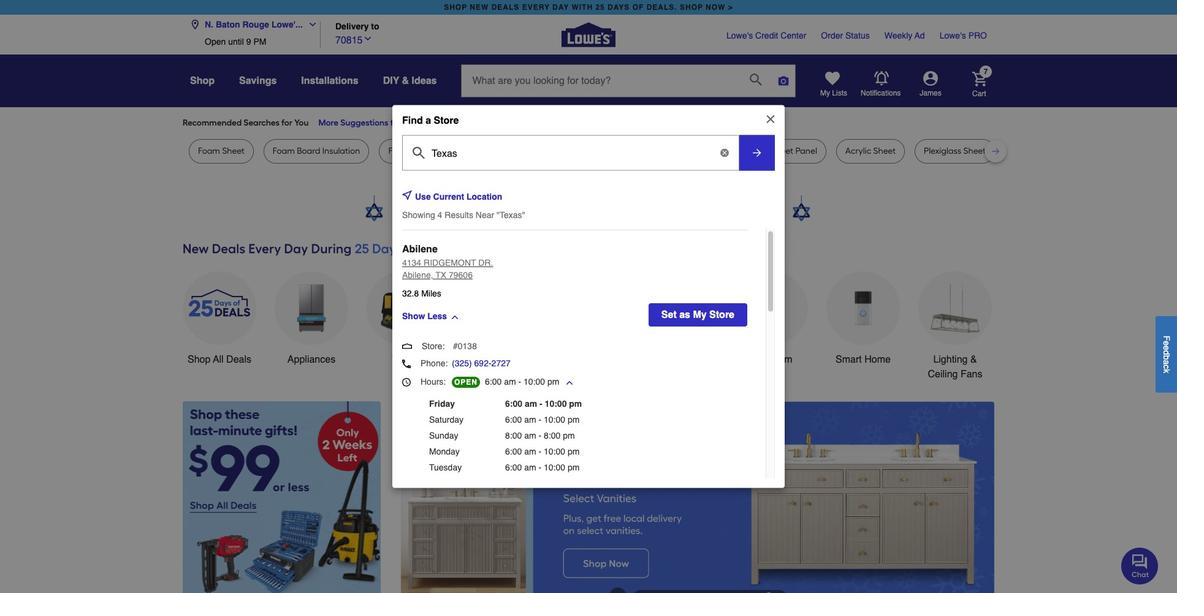 Task type: vqa. For each thing, say whether or not it's contained in the screenshot.
the Recommended Searches for You
yes



Task type: locate. For each thing, give the bounding box(es) containing it.
sheet down "recommended searches for you"
[[222, 146, 245, 156]]

smart
[[836, 354, 862, 365]]

2 sheet from the left
[[429, 146, 451, 156]]

lowe's
[[727, 31, 753, 40], [940, 31, 966, 40]]

search image
[[750, 73, 763, 86]]

lowe's home improvement lists image
[[825, 71, 840, 86]]

1 you from the left
[[294, 118, 309, 128]]

for
[[281, 118, 292, 128], [390, 118, 401, 128]]

lowe's home improvement logo image
[[562, 8, 616, 62]]

lowe's for lowe's credit center
[[727, 31, 753, 40]]

None search field
[[461, 64, 796, 109]]

2 foam from the left
[[273, 146, 295, 156]]

location image
[[190, 20, 200, 29]]

my lists
[[821, 89, 848, 98]]

showing
[[402, 210, 435, 220]]

of
[[633, 3, 644, 12]]

79606
[[449, 270, 473, 280]]

every
[[522, 3, 550, 12]]

weekly ad
[[885, 31, 925, 40]]

am for friday
[[525, 399, 537, 409]]

pvc for pvc sheet panel
[[755, 146, 769, 156]]

am for tuesday
[[524, 463, 536, 473]]

open for open
[[454, 378, 478, 387]]

smart home link
[[827, 272, 900, 367]]

gps image
[[402, 191, 412, 200]]

1 horizontal spatial shop
[[680, 3, 703, 12]]

pvc
[[413, 146, 427, 156], [688, 146, 702, 156], [755, 146, 769, 156]]

1 horizontal spatial for
[[390, 118, 401, 128]]

show
[[402, 311, 425, 321]]

1 sheet from the left
[[222, 146, 245, 156]]

deals.
[[647, 3, 677, 12]]

1 horizontal spatial board
[[704, 146, 727, 156]]

status
[[846, 31, 870, 40]]

lighting & ceiling fans link
[[919, 272, 992, 382]]

shop for shop all deals
[[188, 354, 211, 365]]

1 shop from the left
[[444, 3, 467, 12]]

6:00
[[485, 377, 502, 387], [505, 399, 522, 409], [505, 415, 522, 425], [505, 447, 522, 457], [505, 463, 522, 473], [505, 479, 522, 489]]

shop left all
[[188, 354, 211, 365]]

board for foam
[[297, 146, 320, 156]]

store right chevron right icon
[[434, 115, 459, 126]]

foam for foam pvc sheet
[[388, 146, 411, 156]]

lowe's pro link
[[940, 29, 987, 42]]

& right diy
[[402, 75, 409, 86]]

more
[[319, 118, 339, 128]]

1 vertical spatial a
[[1162, 360, 1172, 365]]

cart
[[973, 89, 986, 98]]

center
[[781, 31, 807, 40]]

foam down recommended
[[198, 146, 220, 156]]

sheet for pvc sheet panel
[[771, 146, 794, 156]]

1 horizontal spatial open
[[454, 378, 478, 387]]

tx
[[436, 270, 447, 280]]

4134
[[402, 258, 421, 268]]

4
[[438, 210, 442, 220]]

chat invite button image
[[1122, 547, 1159, 585]]

2 you from the left
[[403, 118, 418, 128]]

open down n. on the left of page
[[205, 37, 226, 47]]

0 horizontal spatial foam
[[198, 146, 220, 156]]

shop these last-minute gifts. $99 or less. quantities are limited and won't last. image
[[183, 402, 381, 594]]

1 horizontal spatial a
[[1162, 360, 1172, 365]]

(325)
[[452, 359, 472, 369]]

70815
[[335, 35, 363, 46]]

0 vertical spatial shop
[[190, 75, 215, 86]]

foam board insulation
[[273, 146, 360, 156]]

you for more suggestions for you
[[403, 118, 418, 128]]

shop all deals
[[188, 354, 251, 365]]

new
[[470, 3, 489, 12]]

0 horizontal spatial for
[[281, 118, 292, 128]]

1 horizontal spatial you
[[403, 118, 418, 128]]

- for sunday
[[539, 431, 542, 441]]

1 lowe's from the left
[[727, 31, 753, 40]]

notifications
[[861, 89, 901, 97]]

e up the d
[[1162, 341, 1172, 346]]

0 horizontal spatial 8:00
[[505, 431, 522, 441]]

10:00 for monday
[[544, 447, 565, 457]]

0 horizontal spatial pvc
[[413, 146, 427, 156]]

ridgemont
[[424, 258, 476, 268]]

shop new deals every day with 25 days of deals. shop now > link
[[442, 0, 736, 15]]

shop for shop
[[190, 75, 215, 86]]

sheet left panel
[[771, 146, 794, 156]]

sheet right "acrylic"
[[874, 146, 896, 156]]

10:00
[[524, 377, 545, 387], [545, 399, 567, 409], [544, 415, 565, 425], [544, 447, 565, 457], [544, 463, 565, 473], [544, 479, 565, 489]]

for left find
[[390, 118, 401, 128]]

4 sheet from the left
[[874, 146, 896, 156]]

32.8
[[402, 289, 419, 299]]

3 foam from the left
[[388, 146, 411, 156]]

& inside lighting & ceiling fans
[[971, 354, 977, 365]]

k
[[1162, 369, 1172, 373]]

foam down searches at the left of the page
[[273, 146, 295, 156]]

0 vertical spatial my
[[821, 89, 830, 98]]

0 horizontal spatial open
[[205, 37, 226, 47]]

pm for sunday
[[563, 431, 575, 441]]

a up k
[[1162, 360, 1172, 365]]

2 shop from the left
[[680, 3, 703, 12]]

2 for from the left
[[390, 118, 401, 128]]

hours :
[[421, 377, 446, 387]]

recommended searches for you heading
[[183, 117, 995, 129]]

6:00 am - 10:00 pm for saturday
[[505, 415, 580, 425]]

1 vertical spatial &
[[971, 354, 977, 365]]

6:00 for tuesday
[[505, 463, 522, 473]]

insulation
[[322, 146, 360, 156]]

lowe'...
[[272, 20, 303, 29]]

:
[[444, 377, 446, 387]]

5 sheet from the left
[[964, 146, 986, 156]]

1 vertical spatial shop
[[188, 354, 211, 365]]

b
[[1162, 355, 1172, 360]]

you for recommended searches for you
[[294, 118, 309, 128]]

you up foam pvc sheet
[[403, 118, 418, 128]]

pvc for pvc board
[[688, 146, 702, 156]]

0 horizontal spatial lowe's
[[727, 31, 753, 40]]

board
[[297, 146, 320, 156], [704, 146, 727, 156]]

0 horizontal spatial store
[[434, 115, 459, 126]]

2 board from the left
[[704, 146, 727, 156]]

abilene link
[[402, 242, 438, 257]]

store
[[434, 115, 459, 126], [710, 310, 735, 321]]

1 horizontal spatial &
[[971, 354, 977, 365]]

1 board from the left
[[297, 146, 320, 156]]

am
[[504, 377, 516, 387], [525, 399, 537, 409], [524, 415, 536, 425], [524, 431, 536, 441], [524, 447, 536, 457], [524, 463, 536, 473], [524, 479, 536, 489]]

3 sheet from the left
[[771, 146, 794, 156]]

sheet down find a store
[[429, 146, 451, 156]]

10:00 for friday
[[545, 399, 567, 409]]

2 lowe's from the left
[[940, 31, 966, 40]]

0 horizontal spatial you
[[294, 118, 309, 128]]

my left lists
[[821, 89, 830, 98]]

6:00 for saturday
[[505, 415, 522, 425]]

8:00
[[505, 431, 522, 441], [544, 431, 561, 441]]

sheet for foam sheet
[[222, 146, 245, 156]]

1 vertical spatial open
[[454, 378, 478, 387]]

1 e from the top
[[1162, 341, 1172, 346]]

open down phone: (325) 692-2727
[[454, 378, 478, 387]]

shop left new
[[444, 3, 467, 12]]

pm for friday
[[569, 399, 582, 409]]

saturday
[[429, 415, 464, 425]]

0 vertical spatial store
[[434, 115, 459, 126]]

with
[[572, 3, 593, 12]]

open
[[205, 37, 226, 47], [454, 378, 478, 387]]

sheet right plexiglass
[[964, 146, 986, 156]]

my right as
[[693, 310, 707, 321]]

& inside button
[[402, 75, 409, 86]]

1 horizontal spatial 8:00
[[544, 431, 561, 441]]

for right searches at the left of the page
[[281, 118, 292, 128]]

a
[[426, 115, 431, 126], [1162, 360, 1172, 365]]

board left insulation
[[297, 146, 320, 156]]

1 horizontal spatial foam
[[273, 146, 295, 156]]

chevron right image
[[418, 118, 428, 128]]

& up fans
[[971, 354, 977, 365]]

as
[[680, 310, 690, 321]]

6:00 am - 10:00 pm for friday
[[505, 399, 582, 409]]

1 horizontal spatial pvc
[[688, 146, 702, 156]]

2 pvc from the left
[[688, 146, 702, 156]]

2 horizontal spatial foam
[[388, 146, 411, 156]]

arrow right image
[[751, 147, 763, 159]]

3 pvc from the left
[[755, 146, 769, 156]]

1 vertical spatial my
[[693, 310, 707, 321]]

lowe's left 'pro'
[[940, 31, 966, 40]]

you left more
[[294, 118, 309, 128]]

pagoda image
[[402, 341, 412, 351]]

arrow right image
[[972, 509, 984, 521]]

2 horizontal spatial pvc
[[755, 146, 769, 156]]

n. baton rouge lowe'...
[[205, 20, 303, 29]]

1 foam from the left
[[198, 146, 220, 156]]

james button
[[901, 71, 960, 98]]

recommended searches for you
[[183, 118, 309, 128]]

0 vertical spatial &
[[402, 75, 409, 86]]

friday
[[429, 399, 455, 409]]

1 for from the left
[[281, 118, 292, 128]]

sheet
[[222, 146, 245, 156], [429, 146, 451, 156], [771, 146, 794, 156], [874, 146, 896, 156], [964, 146, 986, 156]]

store right as
[[710, 310, 735, 321]]

foam down find
[[388, 146, 411, 156]]

bathroom link
[[735, 272, 808, 367]]

0 horizontal spatial shop
[[444, 3, 467, 12]]

32.8 miles
[[402, 289, 441, 299]]

for for searches
[[281, 118, 292, 128]]

1 horizontal spatial lowe's
[[940, 31, 966, 40]]

rouge
[[242, 20, 269, 29]]

1 vertical spatial store
[[710, 310, 735, 321]]

lowe's left "credit"
[[727, 31, 753, 40]]

christmas decorations link
[[459, 272, 532, 382]]

abilene 4134 ridgemont dr. abilene, tx 79606
[[402, 244, 493, 280]]

0 vertical spatial open
[[205, 37, 226, 47]]

1 8:00 from the left
[[505, 431, 522, 441]]

e up b
[[1162, 346, 1172, 350]]

pm for monday
[[568, 447, 580, 457]]

0 horizontal spatial a
[[426, 115, 431, 126]]

my lists link
[[821, 71, 848, 98]]

shop up recommended
[[190, 75, 215, 86]]

lowe's inside 'link'
[[727, 31, 753, 40]]

1 horizontal spatial my
[[821, 89, 830, 98]]

0 horizontal spatial &
[[402, 75, 409, 86]]

near
[[476, 210, 494, 220]]

close image
[[765, 113, 777, 125]]

abilene
[[402, 244, 438, 255]]

more suggestions for you
[[319, 118, 418, 128]]

smart home
[[836, 354, 891, 365]]

day
[[553, 3, 569, 12]]

&
[[402, 75, 409, 86], [971, 354, 977, 365]]

lowe's credit center
[[727, 31, 807, 40]]

delivery
[[335, 22, 369, 32]]

shop left now at the top right of page
[[680, 3, 703, 12]]

a right find
[[426, 115, 431, 126]]

1 horizontal spatial store
[[710, 310, 735, 321]]

- for friday
[[540, 399, 543, 409]]

pro
[[969, 31, 987, 40]]

weekly
[[885, 31, 913, 40]]

phone image
[[402, 360, 411, 368]]

0 horizontal spatial my
[[693, 310, 707, 321]]

0 horizontal spatial board
[[297, 146, 320, 156]]

board left arrow right icon
[[704, 146, 727, 156]]



Task type: describe. For each thing, give the bounding box(es) containing it.
- for saturday
[[539, 415, 542, 425]]

set as my store button
[[649, 304, 748, 327]]

1 pvc from the left
[[413, 146, 427, 156]]

set
[[662, 310, 677, 321]]

am for monday
[[524, 447, 536, 457]]

shop all deals link
[[183, 272, 256, 367]]

deals
[[492, 3, 520, 12]]

tools
[[392, 354, 415, 365]]

"texas"
[[497, 210, 525, 220]]

savings button
[[239, 70, 277, 92]]

sheet for plexiglass sheet
[[964, 146, 986, 156]]

diy & ideas button
[[383, 70, 437, 92]]

am for saturday
[[524, 415, 536, 425]]

order status link
[[821, 29, 870, 42]]

for for suggestions
[[390, 118, 401, 128]]

showing                                      4                                     results near "texas"
[[402, 210, 525, 220]]

results
[[445, 210, 473, 220]]

james
[[920, 89, 942, 98]]

lowe's wishes you and your family a happy hanukkah. image
[[183, 196, 995, 226]]

8:00 am - 8:00 pm
[[505, 431, 575, 441]]

6:00 for monday
[[505, 447, 522, 457]]

pvc sheet panel
[[755, 146, 817, 156]]

foam for foam board insulation
[[273, 146, 295, 156]]

new deals every day during 25 days of deals image
[[183, 239, 995, 259]]

until
[[228, 37, 244, 47]]

pm for saturday
[[568, 415, 580, 425]]

order
[[821, 31, 843, 40]]

diy & ideas
[[383, 75, 437, 86]]

ceiling
[[928, 369, 958, 380]]

all
[[213, 354, 224, 365]]

arrow left image
[[411, 509, 423, 521]]

am for sunday
[[524, 431, 536, 441]]

less
[[428, 311, 447, 321]]

deals
[[226, 354, 251, 365]]

find a store
[[402, 115, 459, 126]]

bathroom
[[750, 354, 793, 365]]

& for diy
[[402, 75, 409, 86]]

christmas
[[473, 354, 518, 365]]

9
[[246, 37, 251, 47]]

shop button
[[190, 70, 215, 92]]

searches
[[244, 118, 280, 128]]

appliances
[[288, 354, 336, 365]]

lowe's home improvement notification center image
[[874, 71, 889, 86]]

use
[[415, 192, 431, 202]]

open for open until 9 pm
[[205, 37, 226, 47]]

installations button
[[301, 70, 359, 92]]

#0138
[[453, 342, 477, 351]]

7
[[984, 68, 988, 76]]

a inside button
[[1162, 360, 1172, 365]]

abilene,
[[402, 270, 433, 280]]

- for monday
[[539, 447, 542, 457]]

pm for tuesday
[[568, 463, 580, 473]]

use current location
[[415, 192, 502, 202]]

store inside set as my store button
[[710, 310, 735, 321]]

miles
[[421, 289, 441, 299]]

& for lighting
[[971, 354, 977, 365]]

sunday
[[429, 431, 458, 441]]

plexiglass
[[924, 146, 962, 156]]

location
[[467, 192, 502, 202]]

chevron down image
[[303, 20, 317, 29]]

lowe's for lowe's pro
[[940, 31, 966, 40]]

delivery to
[[335, 22, 379, 32]]

6:00 am - 10:00 pm for monday
[[505, 447, 580, 457]]

diy
[[383, 75, 399, 86]]

2 e from the top
[[1162, 346, 1172, 350]]

home
[[865, 354, 891, 365]]

days
[[608, 3, 630, 12]]

f e e d b a c k
[[1162, 336, 1172, 373]]

d
[[1162, 350, 1172, 355]]

set as my store
[[662, 310, 735, 321]]

c
[[1162, 365, 1172, 369]]

n.
[[205, 20, 213, 29]]

6:00 am - 10:00 pm for tuesday
[[505, 463, 580, 473]]

2727
[[492, 359, 511, 369]]

pm
[[253, 37, 266, 47]]

(325) 692-2727 link
[[452, 358, 511, 370]]

n. baton rouge lowe'... button
[[190, 12, 322, 37]]

current
[[433, 192, 464, 202]]

lowe's credit center link
[[727, 29, 807, 42]]

christmas decorations
[[469, 354, 522, 380]]

weekly ad link
[[885, 29, 925, 42]]

camera image
[[778, 75, 790, 87]]

ideas
[[412, 75, 437, 86]]

to
[[371, 22, 379, 32]]

10:00 for tuesday
[[544, 463, 565, 473]]

savings
[[239, 75, 277, 86]]

shop new deals every day with 25 days of deals. shop now >
[[444, 3, 733, 12]]

suggestions
[[340, 118, 389, 128]]

order status
[[821, 31, 870, 40]]

10:00 for saturday
[[544, 415, 565, 425]]

lowe's home improvement cart image
[[973, 71, 987, 86]]

acrylic
[[846, 146, 872, 156]]

>
[[728, 3, 733, 12]]

up to 40 percent off select vanities. plus get free local delivery on select vanities. image
[[400, 402, 995, 594]]

- for tuesday
[[539, 463, 542, 473]]

monday
[[429, 447, 460, 457]]

foam pvc sheet
[[388, 146, 451, 156]]

chevron down image
[[363, 33, 373, 43]]

appliances link
[[275, 272, 348, 367]]

history image
[[402, 378, 411, 387]]

6:00 for friday
[[505, 399, 522, 409]]

foam for foam sheet
[[198, 146, 220, 156]]

my inside my lists link
[[821, 89, 830, 98]]

lists
[[832, 89, 848, 98]]

sheet for acrylic sheet
[[874, 146, 896, 156]]

lowe's pro
[[940, 31, 987, 40]]

dr.
[[478, 258, 493, 268]]

use current location button
[[415, 183, 522, 210]]

Search Query text field
[[462, 65, 740, 97]]

hours
[[421, 377, 444, 387]]

692-
[[474, 359, 492, 369]]

acrylic sheet
[[846, 146, 896, 156]]

2 8:00 from the left
[[544, 431, 561, 441]]

f e e d b a c k button
[[1156, 316, 1177, 393]]

Zip Code, City, State or Store # text field
[[407, 142, 735, 160]]

board for pvc
[[704, 146, 727, 156]]

my inside set as my store button
[[693, 310, 707, 321]]

lighting & ceiling fans
[[928, 354, 983, 380]]

0 vertical spatial a
[[426, 115, 431, 126]]



